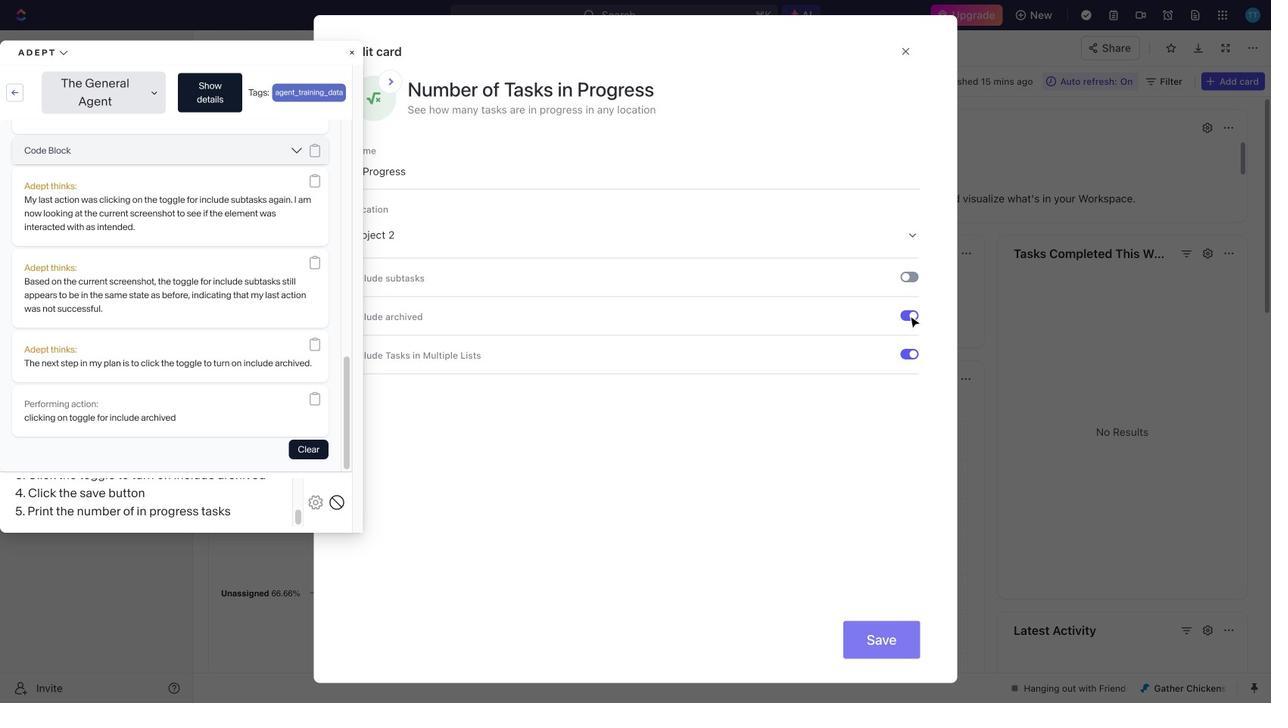 Task type: describe. For each thing, give the bounding box(es) containing it.
tree inside sidebar navigation
[[6, 315, 186, 442]]

drumstick bite image
[[1141, 684, 1150, 694]]

Card name text field
[[351, 158, 921, 185]]



Task type: vqa. For each thing, say whether or not it's contained in the screenshot.
user group icon
no



Task type: locate. For each thing, give the bounding box(es) containing it.
None text field
[[299, 39, 628, 57]]

sidebar navigation
[[0, 30, 193, 704]]

tree
[[6, 315, 186, 442]]



